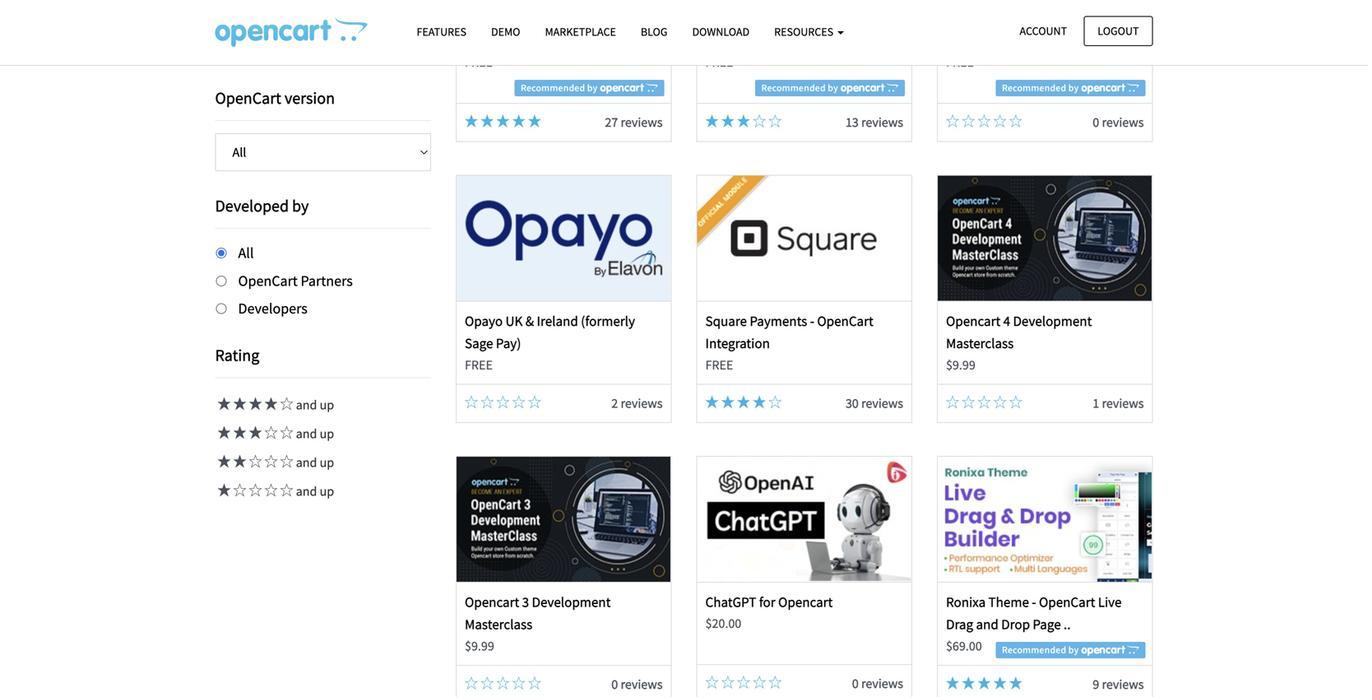 Task type: describe. For each thing, give the bounding box(es) containing it.
vqmod link
[[215, 35, 431, 63]]

opencart partners
[[238, 271, 353, 290]]

all
[[238, 244, 254, 262]]

up for third and up link from the bottom of the page
[[320, 425, 334, 442]]

opencart down vqmod on the top left of the page
[[215, 88, 281, 108]]

1
[[1093, 395, 1100, 411]]

account
[[1020, 23, 1068, 38]]

27 reviews
[[605, 114, 663, 130]]

$69.00
[[946, 638, 983, 654]]

checkout
[[507, 32, 562, 49]]

opencart inside chatgpt for opencart $20.00
[[779, 593, 833, 611]]

developed by
[[215, 195, 309, 216]]

live
[[1099, 593, 1122, 611]]

marketplace link
[[533, 17, 629, 46]]

marketplace
[[545, 24, 616, 39]]

square payments - opencart integration free
[[706, 312, 874, 373]]

..
[[1064, 616, 1071, 633]]

opencart 3 development masterclass link
[[465, 593, 611, 633]]

2
[[612, 395, 618, 411]]

demo
[[491, 24, 521, 39]]

opayo uk & ireland (formerly sage pay) free
[[465, 312, 635, 373]]

ireland
[[537, 312, 578, 330]]

paypal
[[465, 32, 504, 49]]

$9.99 for opencart 3 development masterclass
[[465, 638, 494, 654]]

- for payments
[[810, 312, 815, 330]]

and up for third and up link from the bottom of the page
[[293, 425, 334, 442]]

demo link
[[479, 17, 533, 46]]

opencart 4 development masterclass $9.99
[[946, 312, 1092, 373]]

ronixa theme - opencart live drag and drop page .. $69.00
[[946, 593, 1122, 654]]

2 horizontal spatial 0 reviews
[[1093, 114, 1144, 130]]

reviews for chatgpt for opencart
[[862, 675, 904, 692]]

opencart for square
[[818, 312, 874, 330]]

opencart version
[[215, 88, 335, 108]]

ronixa
[[946, 593, 986, 611]]

0 for opencart 3 development masterclass
[[612, 676, 618, 693]]

free inside google shopping for opencart free
[[706, 54, 734, 70]]

$9.99 for opencart 4 development masterclass
[[946, 357, 976, 373]]

and up for fourth and up link from the bottom
[[293, 397, 334, 413]]

logout link
[[1084, 16, 1154, 46]]

13 reviews
[[846, 114, 904, 130]]

$20.00
[[706, 615, 742, 632]]

30
[[846, 395, 859, 411]]

chatgpt for opencart link
[[706, 593, 833, 611]]

payments
[[750, 312, 808, 330]]

blog
[[641, 24, 668, 39]]

2 reviews
[[612, 395, 663, 411]]

1 and up link from the top
[[215, 397, 334, 413]]

3
[[522, 593, 529, 611]]

- for theme
[[1032, 593, 1037, 611]]

square payments - opencart integration link
[[706, 312, 874, 352]]

opencart 4 development masterclass image
[[938, 176, 1152, 301]]

google shopping for opencart link
[[706, 32, 885, 49]]

0 reviews for opencart 3 development masterclass
[[612, 676, 663, 693]]

sage
[[465, 335, 493, 352]]

logout
[[1098, 23, 1140, 38]]

blog link
[[629, 17, 680, 46]]

2 and up link from the top
[[215, 425, 334, 442]]

and up for 3rd and up link
[[293, 454, 334, 471]]

reviews for opencart 3 development masterclass
[[621, 676, 663, 693]]

drag
[[946, 616, 974, 633]]

shopping
[[750, 32, 806, 49]]

free inside "square payments - opencart integration free"
[[706, 357, 734, 373]]

version
[[285, 88, 335, 108]]

integration inside "square payments - opencart integration free"
[[706, 335, 770, 352]]

reviews for square payments - opencart integration
[[862, 395, 904, 411]]

opencart for opencart 3 development masterclass
[[465, 593, 520, 611]]

ronixa theme - opencart live drag and drop page .. link
[[946, 593, 1122, 633]]

opencart up developers
[[238, 271, 298, 290]]

9 reviews
[[1093, 676, 1144, 693]]

developed
[[215, 195, 289, 216]]

integration inside the paypal checkout integration free
[[565, 32, 629, 49]]

features link
[[405, 17, 479, 46]]

for inside chatgpt for opencart $20.00
[[759, 593, 776, 611]]

30 reviews
[[846, 395, 904, 411]]

1 reviews
[[1093, 395, 1144, 411]]

opencart for google
[[828, 32, 885, 49]]



Task type: locate. For each thing, give the bounding box(es) containing it.
2 horizontal spatial opencart
[[946, 312, 1001, 330]]

and up
[[293, 397, 334, 413], [293, 425, 334, 442], [293, 454, 334, 471], [293, 483, 334, 499]]

0 horizontal spatial masterclass
[[465, 616, 533, 633]]

opencart up ..
[[1039, 593, 1096, 611]]

- inside "square payments - opencart integration free"
[[810, 312, 815, 330]]

1 horizontal spatial 0
[[853, 675, 859, 692]]

$9.99 down 'opencart 4 development masterclass' link
[[946, 357, 976, 373]]

1 vertical spatial $9.99
[[465, 638, 494, 654]]

4 up from the top
[[320, 483, 334, 499]]

chatgpt for opencart image
[[698, 457, 912, 582]]

0 vertical spatial development
[[1014, 312, 1092, 330]]

download link
[[680, 17, 762, 46]]

square payments - opencart integration image
[[698, 176, 912, 301]]

0 horizontal spatial opencart
[[465, 593, 520, 611]]

masterclass down 3 at the left bottom
[[465, 616, 533, 633]]

0 for chatgpt for opencart
[[853, 675, 859, 692]]

opencart inside opencart 3 development masterclass $9.99
[[465, 593, 520, 611]]

and inside ronixa theme - opencart live drag and drop page .. $69.00
[[977, 616, 999, 633]]

$9.99 down opencart 3 development masterclass link
[[465, 638, 494, 654]]

0 vertical spatial -
[[810, 312, 815, 330]]

opencart inside 'opencart 4 development masterclass $9.99'
[[946, 312, 1001, 330]]

star light o image
[[946, 114, 960, 127], [962, 114, 975, 127], [481, 395, 494, 409], [528, 395, 541, 409], [946, 395, 960, 409], [978, 395, 991, 409], [1010, 395, 1023, 409], [262, 426, 278, 439], [278, 426, 293, 439], [262, 455, 278, 468], [231, 483, 247, 497], [247, 483, 262, 497], [706, 676, 719, 689], [722, 676, 735, 689], [528, 677, 541, 690]]

opencart 3 development masterclass image
[[457, 457, 671, 582]]

0 horizontal spatial integration
[[565, 32, 629, 49]]

and up link
[[215, 397, 334, 413], [215, 425, 334, 442], [215, 454, 334, 471], [215, 483, 334, 499]]

2 horizontal spatial 0
[[1093, 114, 1100, 130]]

development inside opencart 3 development masterclass $9.99
[[532, 593, 611, 611]]

square
[[706, 312, 747, 330]]

development for opencart 4 development masterclass
[[1014, 312, 1092, 330]]

reviews for opayo uk & ireland (formerly sage pay)
[[621, 395, 663, 411]]

development right 3 at the left bottom
[[532, 593, 611, 611]]

paypal checkout integration link
[[465, 32, 629, 49]]

account link
[[1006, 16, 1082, 46]]

for right chatgpt
[[759, 593, 776, 611]]

- right theme
[[1032, 593, 1037, 611]]

masterclass inside 'opencart 4 development masterclass $9.99'
[[946, 335, 1014, 352]]

theme
[[989, 593, 1030, 611]]

0 vertical spatial integration
[[565, 32, 629, 49]]

star light image
[[465, 114, 478, 127], [497, 114, 510, 127], [722, 114, 735, 127], [737, 395, 751, 409], [753, 395, 766, 409], [247, 397, 262, 410], [215, 426, 231, 439], [231, 426, 247, 439], [215, 483, 231, 497], [946, 677, 960, 690], [994, 677, 1007, 690], [1010, 677, 1023, 690]]

free
[[465, 54, 493, 70], [706, 54, 734, 70], [946, 54, 974, 70], [465, 357, 493, 373], [706, 357, 734, 373]]

resources
[[775, 24, 836, 39]]

drop
[[1002, 616, 1030, 633]]

reviews
[[621, 114, 663, 130], [862, 114, 904, 130], [1102, 114, 1144, 130], [621, 395, 663, 411], [862, 395, 904, 411], [1102, 395, 1144, 411], [862, 675, 904, 692], [621, 676, 663, 693], [1102, 676, 1144, 693]]

opencart 3 development masterclass $9.99
[[465, 593, 611, 654]]

masterclass for 4
[[946, 335, 1014, 352]]

-
[[810, 312, 815, 330], [1032, 593, 1037, 611]]

opencart left 3 at the left bottom
[[465, 593, 520, 611]]

1 horizontal spatial 0 reviews
[[853, 675, 904, 692]]

4 and up link from the top
[[215, 483, 334, 499]]

opayo uk & ireland (formerly sage pay) image
[[457, 176, 671, 301]]

0 horizontal spatial $9.99
[[465, 638, 494, 654]]

opencart
[[828, 32, 885, 49], [215, 88, 281, 108], [238, 271, 298, 290], [818, 312, 874, 330], [1039, 593, 1096, 611]]

1 horizontal spatial $9.99
[[946, 357, 976, 373]]

opencart inside google shopping for opencart free
[[828, 32, 885, 49]]

3 up from the top
[[320, 454, 334, 471]]

uk
[[506, 312, 523, 330]]

chatgpt
[[706, 593, 757, 611]]

13
[[846, 114, 859, 130]]

0 horizontal spatial 0
[[612, 676, 618, 693]]

google
[[706, 32, 747, 49]]

1 vertical spatial for
[[759, 593, 776, 611]]

1 horizontal spatial opencart
[[779, 593, 833, 611]]

resources link
[[762, 17, 857, 46]]

vqmod
[[232, 40, 276, 58]]

opencart for opencart 4 development masterclass
[[946, 312, 1001, 330]]

developers
[[238, 299, 308, 318]]

opencart extensions image
[[215, 17, 367, 47]]

reviews for ronixa theme - opencart live drag and drop page ..
[[1102, 676, 1144, 693]]

3 and up link from the top
[[215, 454, 334, 471]]

download
[[693, 24, 750, 39]]

1 horizontal spatial -
[[1032, 593, 1037, 611]]

$9.99
[[946, 357, 976, 373], [465, 638, 494, 654]]

up for 3rd and up link
[[320, 454, 334, 471]]

development for opencart 3 development masterclass
[[532, 593, 611, 611]]

27
[[605, 114, 618, 130]]

up
[[320, 397, 334, 413], [320, 425, 334, 442], [320, 454, 334, 471], [320, 483, 334, 499]]

4 and up from the top
[[293, 483, 334, 499]]

masterclass
[[946, 335, 1014, 352], [465, 616, 533, 633]]

- right payments
[[810, 312, 815, 330]]

chatgpt for opencart $20.00
[[706, 593, 833, 632]]

opencart inside ronixa theme - opencart live drag and drop page .. $69.00
[[1039, 593, 1096, 611]]

3 and up from the top
[[293, 454, 334, 471]]

0 vertical spatial for
[[809, 32, 825, 49]]

1 vertical spatial development
[[532, 593, 611, 611]]

for
[[809, 32, 825, 49], [759, 593, 776, 611]]

google shopping for opencart free
[[706, 32, 885, 70]]

opencart right payments
[[818, 312, 874, 330]]

0 horizontal spatial for
[[759, 593, 776, 611]]

- inside ronixa theme - opencart live drag and drop page .. $69.00
[[1032, 593, 1037, 611]]

rating
[[215, 345, 260, 365]]

development inside 'opencart 4 development masterclass $9.99'
[[1014, 312, 1092, 330]]

noda image
[[938, 0, 1152, 20]]

1 vertical spatial -
[[1032, 593, 1037, 611]]

0 vertical spatial masterclass
[[946, 335, 1014, 352]]

opencart
[[946, 312, 1001, 330], [465, 593, 520, 611], [779, 593, 833, 611]]

up for fourth and up link from the bottom
[[320, 397, 334, 413]]

opayo
[[465, 312, 503, 330]]

partners
[[301, 271, 353, 290]]

1 horizontal spatial for
[[809, 32, 825, 49]]

other link
[[215, 6, 431, 35]]

2 up from the top
[[320, 425, 334, 442]]

masterclass inside opencart 3 development masterclass $9.99
[[465, 616, 533, 633]]

1 and up from the top
[[293, 397, 334, 413]]

features
[[417, 24, 467, 39]]

0
[[1093, 114, 1100, 130], [853, 675, 859, 692], [612, 676, 618, 693]]

masterclass down 4
[[946, 335, 1014, 352]]

1 vertical spatial integration
[[706, 335, 770, 352]]

4
[[1004, 312, 1011, 330]]

pay)
[[496, 335, 521, 352]]

for right shopping
[[809, 32, 825, 49]]

0 horizontal spatial development
[[532, 593, 611, 611]]

development
[[1014, 312, 1092, 330], [532, 593, 611, 611]]

opayo uk & ireland (formerly sage pay) link
[[465, 312, 635, 352]]

development right 4
[[1014, 312, 1092, 330]]

1 horizontal spatial masterclass
[[946, 335, 1014, 352]]

2 and up from the top
[[293, 425, 334, 442]]

0 horizontal spatial -
[[810, 312, 815, 330]]

opencart left 4
[[946, 312, 1001, 330]]

by
[[292, 195, 309, 216]]

0 reviews
[[1093, 114, 1144, 130], [853, 675, 904, 692], [612, 676, 663, 693]]

opencart 4 development masterclass link
[[946, 312, 1092, 352]]

9
[[1093, 676, 1100, 693]]

opencart right shopping
[[828, 32, 885, 49]]

free inside opayo uk & ireland (formerly sage pay) free
[[465, 357, 493, 373]]

and up for fourth and up link from the top
[[293, 483, 334, 499]]

1 horizontal spatial integration
[[706, 335, 770, 352]]

0 reviews for chatgpt for opencart
[[853, 675, 904, 692]]

opencart inside "square payments - opencart integration free"
[[818, 312, 874, 330]]

reviews for opencart 4 development masterclass
[[1102, 395, 1144, 411]]

opencart right chatgpt
[[779, 593, 833, 611]]

1 vertical spatial masterclass
[[465, 616, 533, 633]]

masterclass for 3
[[465, 616, 533, 633]]

$9.99 inside 'opencart 4 development masterclass $9.99'
[[946, 357, 976, 373]]

other
[[232, 11, 267, 29]]

paypal checkout integration free
[[465, 32, 629, 70]]

ronixa theme - opencart live drag and drop page .. image
[[938, 457, 1152, 582]]

and
[[296, 397, 317, 413], [296, 425, 317, 442], [296, 454, 317, 471], [296, 483, 317, 499], [977, 616, 999, 633]]

opencart for ronixa
[[1039, 593, 1096, 611]]

integration
[[565, 32, 629, 49], [706, 335, 770, 352]]

None radio
[[216, 248, 227, 258]]

free inside the paypal checkout integration free
[[465, 54, 493, 70]]

page
[[1033, 616, 1061, 633]]

1 up from the top
[[320, 397, 334, 413]]

star light o image
[[753, 114, 766, 127], [769, 114, 782, 127], [978, 114, 991, 127], [994, 114, 1007, 127], [1010, 114, 1023, 127], [465, 395, 478, 409], [497, 395, 510, 409], [512, 395, 526, 409], [769, 395, 782, 409], [962, 395, 975, 409], [994, 395, 1007, 409], [278, 397, 293, 410], [247, 455, 262, 468], [278, 455, 293, 468], [262, 483, 278, 497], [278, 483, 293, 497], [737, 676, 751, 689], [753, 676, 766, 689], [769, 676, 782, 689], [465, 677, 478, 690], [481, 677, 494, 690], [497, 677, 510, 690], [512, 677, 526, 690]]

0 vertical spatial $9.99
[[946, 357, 976, 373]]

0 horizontal spatial 0 reviews
[[612, 676, 663, 693]]

None radio
[[216, 276, 227, 286], [216, 303, 227, 314], [216, 276, 227, 286], [216, 303, 227, 314]]

1 horizontal spatial development
[[1014, 312, 1092, 330]]

for inside google shopping for opencart free
[[809, 32, 825, 49]]

$9.99 inside opencart 3 development masterclass $9.99
[[465, 638, 494, 654]]

&
[[526, 312, 534, 330]]

(formerly
[[581, 312, 635, 330]]

star light image
[[481, 114, 494, 127], [512, 114, 526, 127], [528, 114, 541, 127], [706, 114, 719, 127], [737, 114, 751, 127], [706, 395, 719, 409], [722, 395, 735, 409], [215, 397, 231, 410], [231, 397, 247, 410], [262, 397, 278, 410], [247, 426, 262, 439], [215, 455, 231, 468], [231, 455, 247, 468], [962, 677, 975, 690], [978, 677, 991, 690]]

up for fourth and up link from the top
[[320, 483, 334, 499]]



Task type: vqa. For each thing, say whether or not it's contained in the screenshot.
Square Payments - OpenCart Integration FREE
yes



